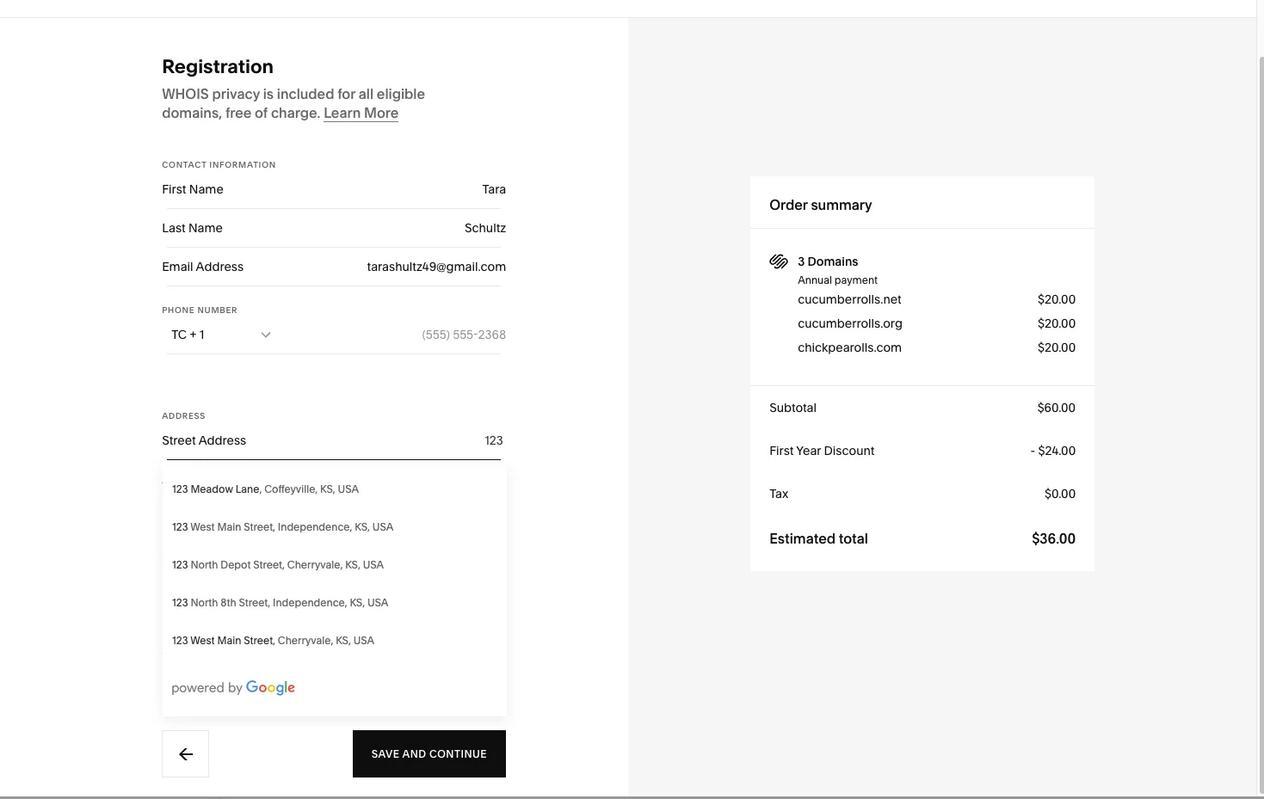 Task type: locate. For each thing, give the bounding box(es) containing it.
physical button
[[249, 66, 296, 114]]

0 vertical spatial (optional)
[[217, 473, 273, 489]]

street, down 123 meadow lane , coffeyville, ks, usa
[[242, 522, 274, 535]]

ks, down state text field on the left
[[348, 598, 363, 611]]

lane
[[234, 484, 258, 497]]

north for depot
[[189, 560, 216, 573]]

estimated
[[768, 532, 834, 549]]

1 name from the top
[[188, 183, 222, 199]]

20%
[[378, 768, 403, 784]]

domain right year
[[825, 443, 871, 456]]

1 horizontal spatial use
[[615, 443, 636, 456]]

1 west from the top
[[189, 522, 213, 535]]

street,
[[242, 522, 274, 535], [251, 560, 283, 573], [237, 598, 269, 611]]

0 vertical spatial street,
[[242, 522, 274, 535]]

main for street
[[216, 636, 240, 649]]

1 horizontal spatial workspace
[[713, 328, 787, 346]]

2 vertical spatial address
[[197, 435, 245, 450]]

0 vertical spatial independence,
[[276, 522, 351, 535]]

of
[[253, 106, 266, 123]]

address for email
[[194, 261, 242, 276]]

address right email
[[194, 261, 242, 276]]

first for email address
[[160, 183, 185, 199]]

0 horizontal spatial to
[[713, 362, 724, 378]]

whois
[[160, 87, 207, 104]]

ks, right coffeyville,
[[318, 484, 334, 497]]

google
[[517, 127, 584, 150], [661, 328, 710, 346], [698, 381, 740, 396]]

north left depot
[[189, 560, 216, 573]]

a right for
[[269, 768, 275, 784]]

domain left i
[[650, 443, 696, 456]]

phone
[[160, 307, 193, 317]]

(optional)
[[217, 473, 273, 489], [236, 667, 292, 682]]

1 123 from the top
[[170, 484, 186, 497]]

0 vertical spatial west
[[189, 522, 213, 535]]

tab list
[[249, 66, 1236, 114]]

w12ctake20
[[607, 768, 683, 784]]

postal code
[[160, 589, 229, 605]]

2 vertical spatial google
[[698, 381, 740, 396]]

2 name from the top
[[187, 222, 221, 238]]

+
[[188, 328, 195, 344]]

-
[[1029, 445, 1034, 460]]

2 main from the top
[[216, 636, 240, 649]]

address up street address
[[160, 413, 204, 423]]

a left i
[[639, 443, 647, 456]]

1 vertical spatial any
[[423, 768, 443, 784]]

ks, up postal code text box
[[343, 560, 359, 573]]

123 up state
[[170, 522, 186, 535]]

street
[[160, 435, 194, 450], [242, 636, 271, 649]]

street, for depot
[[251, 560, 283, 573]]

own
[[705, 443, 733, 456]]

first left year
[[768, 445, 792, 460]]

1 horizontal spatial first
[[768, 445, 792, 460]]

use right the "plan."
[[550, 768, 572, 784]]

123 west main street, independence, ks, usa
[[170, 522, 392, 535]]

any right off in the bottom left of the page
[[423, 768, 443, 784]]

address
[[194, 261, 242, 276], [160, 413, 204, 423], [197, 435, 245, 450]]

2 vertical spatial $20.00
[[1036, 342, 1074, 357]]

ks, up state text field on the left
[[353, 522, 368, 535]]

1 main from the top
[[216, 522, 240, 535]]

1 vertical spatial name
[[187, 222, 221, 238]]

1 vertical spatial street
[[242, 636, 271, 649]]

0 horizontal spatial use
[[550, 768, 572, 784]]

chevron small down light icon image
[[258, 329, 271, 343]]

any inside the you do not have any domains tied to this website. connect a domain in order to get google workspace.
[[613, 362, 633, 378]]

any right have
[[613, 362, 633, 378]]

0 vertical spatial main
[[216, 522, 240, 535]]

in
[[908, 362, 919, 378]]

1 horizontal spatial ,
[[271, 636, 274, 649]]

domains,
[[160, 106, 221, 123]]

1 to from the left
[[713, 362, 724, 378]]

123 up postal at the bottom left
[[170, 560, 186, 573]]

Postal Code text field
[[315, 578, 505, 616]]

2 domain from the left
[[825, 443, 871, 456]]

north for 8th
[[189, 598, 216, 611]]

5 123 from the top
[[170, 636, 186, 649]]

independence, for main
[[276, 522, 351, 535]]

$20.00
[[1036, 293, 1074, 309], [1036, 318, 1074, 333], [1036, 342, 1074, 357]]

0 vertical spatial use
[[615, 443, 636, 456]]

123 for 123 north depot street, cherryvale, ks, usa
[[170, 560, 186, 573]]

a inside the you do not have any domains tied to this website. connect a domain in order to get google workspace.
[[852, 362, 859, 378]]

1
[[198, 328, 203, 344]]

0 vertical spatial address
[[194, 261, 242, 276]]

0 vertical spatial any
[[613, 362, 633, 378]]

address for street
[[197, 435, 245, 450]]

1 vertical spatial first
[[768, 445, 792, 460]]

0 horizontal spatial workspace
[[588, 127, 691, 150]]

website.
[[750, 362, 798, 378]]

ks, for 123 west main street, independence, ks, usa
[[353, 522, 368, 535]]

a right get
[[814, 443, 822, 456]]

main up organization (optional)
[[216, 636, 240, 649]]

0 vertical spatial google
[[517, 127, 584, 150]]

usa down state text field on the left
[[366, 598, 387, 611]]

1 vertical spatial use
[[550, 768, 572, 784]]

0 horizontal spatial domain
[[650, 443, 696, 456]]

order summary
[[768, 198, 871, 215]]

street, right 8th at the bottom left of the page
[[237, 598, 269, 611]]

(optional) for apt/suite (optional)
[[217, 473, 273, 489]]

and
[[401, 749, 425, 762]]

export
[[81, 419, 119, 435]]

123 up city
[[170, 484, 186, 497]]

1 horizontal spatial any
[[613, 362, 633, 378]]

Apt/Suite (Optional) text field
[[315, 462, 505, 500]]

3 domains
[[796, 256, 857, 271]]

a down chickpearolls.com
[[852, 362, 859, 378]]

1 vertical spatial ,
[[271, 636, 274, 649]]

order
[[921, 362, 952, 378]]

0 horizontal spatial ,
[[258, 484, 260, 497]]

no google workspace account
[[639, 328, 846, 346]]

organization
[[160, 667, 233, 682]]

1 $20.00 from the top
[[1036, 293, 1074, 309]]

1 vertical spatial workspace
[[713, 328, 787, 346]]

tax
[[768, 488, 787, 503]]

City text field
[[315, 501, 505, 539]]

0 vertical spatial a
[[852, 362, 859, 378]]

1 vertical spatial street,
[[251, 560, 283, 573]]

west right city
[[189, 522, 213, 535]]

squarespace image
[[768, 254, 787, 273]]

street, for 8th
[[237, 598, 269, 611]]

0 vertical spatial street
[[160, 435, 194, 450]]

address up apt/suite (optional)
[[197, 435, 245, 450]]

postal
[[160, 589, 195, 605]]

1 a from the left
[[639, 443, 647, 456]]

first name
[[160, 183, 222, 199]]

1 vertical spatial north
[[189, 598, 216, 611]]

use left i
[[615, 443, 636, 456]]

use
[[615, 443, 636, 456], [550, 768, 572, 784]]

2 west from the top
[[189, 636, 213, 649]]

$20.00 for cucumberrolls.org
[[1036, 318, 1074, 333]]

3 123 from the top
[[170, 560, 186, 573]]

west up organization on the left bottom of the page
[[189, 636, 213, 649]]

usa
[[336, 484, 357, 497], [371, 522, 392, 535], [361, 560, 382, 573], [366, 598, 387, 611], [352, 636, 373, 649]]

to right order
[[955, 362, 967, 378]]

domain for use
[[650, 443, 696, 456]]

this
[[727, 362, 747, 378]]

, down 123 north 8th street, independence, ks, usa
[[271, 636, 274, 649]]

cherryvale, down 123 north 8th street, independence, ks, usa
[[276, 636, 332, 649]]

name right last
[[187, 222, 221, 238]]

TC + 1 telephone field
[[315, 318, 505, 355]]

last name
[[160, 222, 221, 238]]

8th
[[219, 598, 235, 611]]

4 123 from the top
[[170, 598, 186, 611]]

cherryvale, down 123 west main street, independence, ks, usa
[[286, 560, 341, 573]]

1 vertical spatial independence,
[[271, 598, 346, 611]]

ks,
[[318, 484, 334, 497], [353, 522, 368, 535], [343, 560, 359, 573], [348, 598, 363, 611], [334, 636, 349, 649]]

1 vertical spatial address
[[160, 413, 204, 423]]

depot
[[219, 560, 249, 573]]

0 horizontal spatial street
[[160, 435, 194, 450]]

use inside use a domain i own button
[[615, 443, 636, 456]]

tc + 1 button
[[160, 316, 281, 356]]

0 vertical spatial cherryvale,
[[286, 560, 341, 573]]

code
[[575, 768, 605, 784]]

north left 8th at the bottom left of the page
[[189, 598, 216, 611]]

services button
[[310, 66, 359, 114]]

independence, down 123 north depot street, cherryvale, ks, usa at left bottom
[[271, 598, 346, 611]]

all
[[357, 87, 372, 104]]

1 horizontal spatial street
[[242, 636, 271, 649]]

$0.00
[[1043, 488, 1074, 503]]

summary
[[809, 198, 871, 215]]

to left this
[[713, 362, 724, 378]]

main up depot
[[216, 522, 240, 535]]

street down 123 north 8th street, independence, ks, usa
[[242, 636, 271, 649]]

1 vertical spatial west
[[189, 636, 213, 649]]

i
[[699, 443, 702, 456]]

1 vertical spatial google
[[661, 328, 710, 346]]

3 $20.00 from the top
[[1036, 342, 1074, 357]]

1 vertical spatial a
[[269, 768, 275, 784]]

ks, down 123 north 8th street, independence, ks, usa
[[334, 636, 349, 649]]

0 vertical spatial name
[[188, 183, 222, 199]]

usa up state text field on the left
[[371, 522, 392, 535]]

any
[[613, 362, 633, 378], [423, 768, 443, 784]]

1 vertical spatial main
[[216, 636, 240, 649]]

cucumberrolls.net
[[796, 293, 900, 309]]

domain for get
[[825, 443, 871, 456]]

street, right depot
[[251, 560, 283, 573]]

not
[[561, 362, 579, 378]]

name down contact information in the left of the page
[[188, 183, 222, 199]]

usa right coffeyville,
[[336, 484, 357, 497]]

0 vertical spatial north
[[189, 560, 216, 573]]

1 horizontal spatial to
[[955, 362, 967, 378]]

charge.
[[269, 106, 319, 123]]

1 domain from the left
[[650, 443, 696, 456]]

name for last name
[[187, 222, 221, 238]]

learn more link
[[322, 106, 397, 124]]

2 north from the top
[[189, 598, 216, 611]]

0 vertical spatial first
[[160, 183, 185, 199]]

last
[[160, 222, 184, 238]]

services
[[310, 82, 359, 98]]

street address
[[160, 435, 245, 450]]

workspace
[[588, 127, 691, 150], [713, 328, 787, 346]]

123 up organization on the left bottom of the page
[[170, 636, 186, 649]]

eligible
[[375, 87, 423, 104]]

coffeyville,
[[263, 484, 316, 497]]

1 horizontal spatial domain
[[825, 443, 871, 456]]

ks, for 123 meadow lane , coffeyville, ks, usa
[[318, 484, 334, 497]]

independence,
[[276, 522, 351, 535], [271, 598, 346, 611]]

1 horizontal spatial a
[[852, 362, 859, 378]]

0 horizontal spatial first
[[160, 183, 185, 199]]

limited
[[278, 768, 317, 784]]

learn more
[[322, 106, 397, 123]]

main
[[216, 522, 240, 535], [216, 636, 240, 649]]

$24.00
[[1037, 445, 1074, 460]]

first for estimated total
[[768, 445, 792, 460]]

1 north from the top
[[189, 560, 216, 573]]

apt/suite
[[160, 473, 214, 489]]

usa for 123 meadow lane , coffeyville, ks, usa
[[336, 484, 357, 497]]

usa for 123 north 8th street, independence, ks, usa
[[366, 598, 387, 611]]

0 horizontal spatial any
[[423, 768, 443, 784]]

street up apt/suite
[[160, 435, 194, 450]]

to
[[713, 362, 724, 378], [955, 362, 967, 378]]

2 vertical spatial street,
[[237, 598, 269, 611]]

go back image
[[174, 747, 193, 765]]

2 123 from the top
[[170, 522, 186, 535]]

usa up postal code text box
[[361, 560, 382, 573]]

first down contact
[[160, 183, 185, 199]]

domains
[[636, 362, 685, 378]]

contact
[[160, 162, 205, 171]]

1 horizontal spatial a
[[814, 443, 822, 456]]

, left coffeyville,
[[258, 484, 260, 497]]

2 $20.00 from the top
[[1036, 318, 1074, 333]]

0 vertical spatial $20.00
[[1036, 293, 1074, 309]]

2 a from the left
[[814, 443, 822, 456]]

1 vertical spatial (optional)
[[236, 667, 292, 682]]

independence, down coffeyville,
[[276, 522, 351, 535]]

123 left code
[[170, 598, 186, 611]]

private
[[140, 250, 179, 266]]

1 vertical spatial $20.00
[[1036, 318, 1074, 333]]

0 horizontal spatial a
[[639, 443, 647, 456]]

(optional) for organization (optional)
[[236, 667, 292, 682]]

time,
[[320, 768, 349, 784]]



Task type: vqa. For each thing, say whether or not it's contained in the screenshot.
the not on the top left of page
yes



Task type: describe. For each thing, give the bounding box(es) containing it.
organization (optional)
[[160, 667, 292, 682]]

use a domain i own
[[615, 443, 733, 456]]

123 for 123 north 8th street, independence, ks, usa
[[170, 598, 186, 611]]

at
[[686, 768, 697, 784]]

0 vertical spatial workspace
[[588, 127, 691, 150]]

is
[[261, 87, 272, 104]]

more
[[362, 106, 397, 123]]

first year discount
[[768, 445, 873, 460]]

products
[[249, 29, 352, 59]]

$20.00 for chickpearolls.com
[[1036, 342, 1074, 357]]

learn
[[322, 106, 359, 123]]

save and continue
[[370, 749, 486, 762]]

whois privacy is included for all eligible domains, free of charge.
[[160, 87, 423, 123]]

import & export content link
[[28, 415, 179, 439]]

payment
[[833, 275, 876, 288]]

annual
[[796, 275, 830, 288]]

- $24.00
[[1029, 445, 1074, 460]]

continue
[[428, 749, 486, 762]]

for
[[247, 768, 266, 784]]

plan.
[[520, 768, 548, 784]]

import & export content
[[28, 419, 168, 435]]

&
[[70, 419, 78, 435]]

workspace.
[[743, 381, 809, 396]]

tarashultz49@gmail.com button
[[26, 691, 191, 724]]

1 vertical spatial cherryvale,
[[276, 636, 332, 649]]

contact information
[[160, 162, 274, 171]]

have
[[582, 362, 610, 378]]

Street Address text field
[[315, 423, 505, 461]]

estimated total
[[768, 532, 867, 549]]

independence, for 8th
[[271, 598, 346, 611]]

a for use
[[639, 443, 647, 456]]

usa for 123 north depot street, cherryvale, ks, usa
[[361, 560, 382, 573]]

apt/suite (optional)
[[160, 473, 273, 489]]

$20.00 for cucumberrolls.net
[[1036, 293, 1074, 309]]

new
[[446, 768, 470, 784]]

First Name text field
[[315, 172, 505, 210]]

tarashultz49@gmail.com
[[68, 707, 188, 720]]

you do not have any domains tied to this website. connect a domain in order to get google workspace.
[[519, 362, 967, 396]]

discount
[[822, 445, 873, 460]]

$60.00
[[1036, 402, 1074, 417]]

usa for 123 west main street, independence, ks, usa
[[371, 522, 392, 535]]

save and continue button
[[351, 732, 505, 780]]

a for get
[[814, 443, 822, 456]]

total
[[837, 532, 867, 549]]

checkout.
[[700, 768, 755, 784]]

google workspace
[[517, 127, 691, 150]]

ks, for 123 north 8th street, independence, ks, usa
[[348, 598, 363, 611]]

registration
[[160, 57, 272, 80]]

get
[[676, 381, 695, 396]]

meadow
[[189, 484, 231, 497]]

usa down postal code text box
[[352, 636, 373, 649]]

2 to from the left
[[955, 362, 967, 378]]

west for 123 west main street , cherryvale, ks, usa
[[189, 636, 213, 649]]

street, for main
[[242, 522, 274, 535]]

use a domain i own button
[[595, 427, 752, 474]]

tc + 1
[[170, 328, 203, 344]]

downloads
[[373, 82, 437, 98]]

free
[[224, 106, 250, 123]]

ks, for 123 north depot street, cherryvale, ks, usa
[[343, 560, 359, 573]]

account
[[790, 328, 846, 346]]

Email Address email field
[[315, 250, 505, 287]]

State text field
[[315, 540, 505, 577]]

tab list containing physical
[[249, 66, 1236, 114]]

get a domain button
[[771, 427, 890, 474]]

get
[[790, 443, 812, 456]]

email
[[160, 261, 192, 276]]

123 for 123 west main street , cherryvale, ks, usa
[[170, 636, 186, 649]]

code
[[198, 589, 229, 605]]

123 north depot street, cherryvale, ks, usa
[[170, 560, 382, 573]]

information
[[208, 162, 274, 171]]

order
[[768, 198, 806, 215]]

domain
[[862, 362, 905, 378]]

$36.00
[[1030, 532, 1074, 549]]

content
[[121, 419, 168, 435]]

main for street,
[[216, 522, 240, 535]]

no
[[639, 328, 658, 346]]

google inside the you do not have any domains tied to this website. connect a domain in order to get google workspace.
[[698, 381, 740, 396]]

off
[[406, 768, 420, 784]]

website
[[472, 768, 517, 784]]

take
[[351, 768, 375, 784]]

private link
[[28, 246, 179, 270]]

cucumberrolls.org
[[796, 318, 901, 333]]

123 for 123 west main street, independence, ks, usa
[[170, 522, 186, 535]]

year
[[795, 445, 820, 460]]

Last Name text field
[[315, 211, 505, 249]]

chickpearolls.com
[[796, 342, 900, 357]]

connect
[[801, 362, 849, 378]]

domains
[[806, 256, 857, 271]]

west for 123 west main street, independence, ks, usa
[[189, 522, 213, 535]]

import
[[28, 419, 67, 435]]

save
[[370, 749, 398, 762]]

0 horizontal spatial a
[[269, 768, 275, 784]]

for a limited time, take 20% off any new website plan. use code w12ctake20 at checkout. expires 12/8/2023.
[[247, 768, 866, 784]]

12/8/2023.
[[803, 768, 863, 784]]

tc
[[170, 328, 185, 344]]

subtotal
[[768, 402, 815, 417]]

0 vertical spatial ,
[[258, 484, 260, 497]]

123 for 123 meadow lane , coffeyville, ks, usa
[[170, 484, 186, 497]]

123 west main street , cherryvale, ks, usa
[[170, 636, 373, 649]]

name for first name
[[188, 183, 222, 199]]



